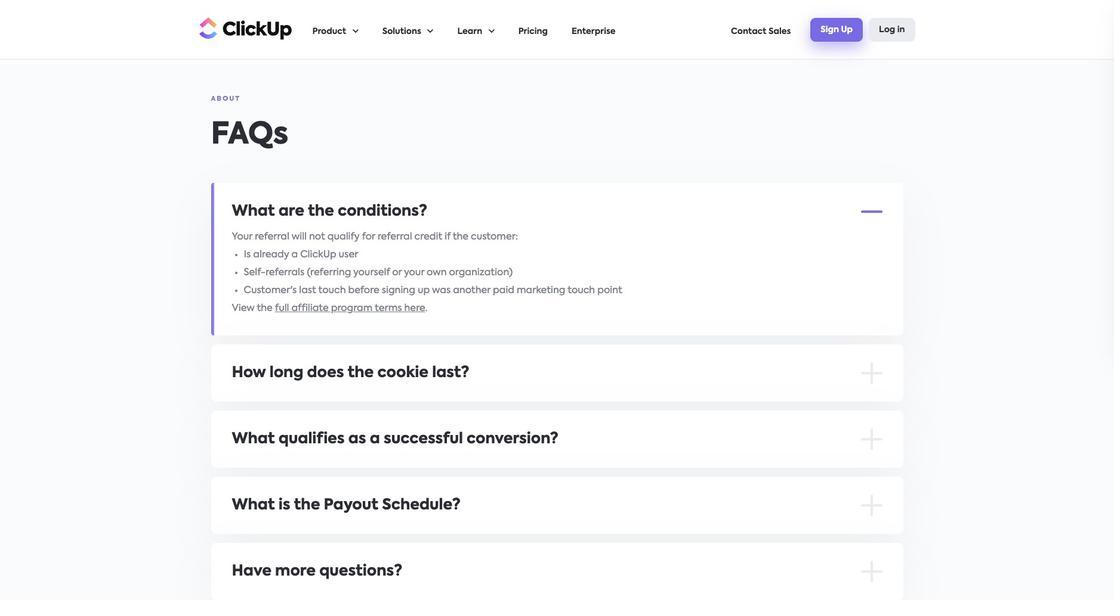 Task type: locate. For each thing, give the bounding box(es) containing it.
1 vertical spatial what
[[232, 432, 275, 447]]

1 horizontal spatial referral
[[378, 233, 412, 242]]

sales
[[769, 27, 791, 36]]

the
[[308, 204, 334, 219], [453, 233, 469, 242], [257, 304, 273, 314], [348, 366, 374, 381], [294, 499, 320, 514]]

the up the not at the top left of the page
[[308, 204, 334, 219]]

own
[[427, 269, 447, 278]]

contact sales
[[731, 27, 791, 36]]

enterprise
[[572, 27, 616, 36]]

main navigation element
[[312, 1, 915, 59]]

touch up view the full affiliate program                     terms here .
[[318, 286, 346, 296]]

1 horizontal spatial a
[[370, 432, 380, 447]]

referral right for
[[378, 233, 412, 242]]

log
[[879, 25, 895, 34]]

faqs
[[211, 121, 288, 150]]

log in
[[879, 25, 905, 34]]

3 what from the top
[[232, 499, 275, 514]]

your
[[232, 233, 252, 242]]

how
[[232, 366, 266, 381]]

paid
[[493, 286, 514, 296]]

what for what are the conditions?
[[232, 204, 275, 219]]

have
[[232, 565, 272, 580]]

not
[[309, 233, 325, 242]]

qualify
[[328, 233, 360, 242]]

2 what from the top
[[232, 432, 275, 447]]

what up your
[[232, 204, 275, 219]]

here
[[404, 304, 425, 314]]

what qualifies as a successful conversion?
[[232, 432, 559, 447]]

view
[[232, 304, 255, 314]]

0 vertical spatial what
[[232, 204, 275, 219]]

2 vertical spatial what
[[232, 499, 275, 514]]

customer's last touch before signing up was another paid marketing touch point
[[244, 286, 622, 296]]

0 horizontal spatial referral
[[255, 233, 289, 242]]

if
[[445, 233, 451, 242]]

touch
[[318, 286, 346, 296], [568, 286, 595, 296]]

1 vertical spatial a
[[370, 432, 380, 447]]

what for what is the payout schedule?
[[232, 499, 275, 514]]

organization)
[[449, 269, 513, 278]]

a
[[292, 251, 298, 260], [370, 432, 380, 447]]

product button
[[312, 1, 358, 59]]

already
[[253, 251, 289, 260]]

up
[[841, 25, 853, 34]]

for
[[362, 233, 375, 242]]

0 horizontal spatial touch
[[318, 286, 346, 296]]

1 referral from the left
[[255, 233, 289, 242]]

last?
[[432, 366, 469, 381]]

have more questions?
[[232, 565, 402, 580]]

up
[[418, 286, 430, 296]]

what are the conditions?
[[232, 204, 427, 219]]

a down will in the top left of the page
[[292, 251, 298, 260]]

conditions?
[[338, 204, 427, 219]]

program
[[331, 304, 373, 314]]

the left full
[[257, 304, 273, 314]]

affiliate
[[292, 304, 329, 314]]

about
[[211, 96, 241, 103]]

in
[[897, 25, 905, 34]]

your
[[404, 269, 424, 278]]

what for what qualifies as a successful conversion?
[[232, 432, 275, 447]]

2 referral from the left
[[378, 233, 412, 242]]

solutions button
[[382, 1, 434, 59]]

customer:
[[471, 233, 518, 242]]

marketing
[[517, 286, 566, 296]]

1 what from the top
[[232, 204, 275, 219]]

more
[[275, 565, 316, 580]]

referral up already
[[255, 233, 289, 242]]

what left is
[[232, 499, 275, 514]]

0 vertical spatial a
[[292, 251, 298, 260]]

list
[[312, 1, 731, 59]]

before
[[348, 286, 379, 296]]

1 horizontal spatial touch
[[568, 286, 595, 296]]

what
[[232, 204, 275, 219], [232, 432, 275, 447], [232, 499, 275, 514]]

self-referrals (referring yourself or your own organization)
[[244, 269, 513, 278]]

touch left point
[[568, 286, 595, 296]]

0 horizontal spatial a
[[292, 251, 298, 260]]

qualifies
[[279, 432, 345, 447]]

referral
[[255, 233, 289, 242], [378, 233, 412, 242]]

will
[[292, 233, 307, 242]]

log in link
[[869, 18, 915, 42]]

is
[[244, 251, 251, 260]]

what left qualifies
[[232, 432, 275, 447]]

list containing product
[[312, 1, 731, 59]]

cookie
[[378, 366, 429, 381]]

a right as
[[370, 432, 380, 447]]

sign up button
[[811, 18, 863, 42]]

as
[[348, 432, 366, 447]]

learn button
[[457, 1, 495, 59]]



Task type: vqa. For each thing, say whether or not it's contained in the screenshot.
To
no



Task type: describe. For each thing, give the bounding box(es) containing it.
questions?
[[319, 565, 402, 580]]

self-
[[244, 269, 266, 278]]

does
[[307, 366, 344, 381]]

conversion?
[[467, 432, 559, 447]]

enterprise link
[[572, 1, 616, 59]]

payout
[[324, 499, 378, 514]]

how long does the cookie last?
[[232, 366, 469, 381]]

the right is
[[294, 499, 320, 514]]

view the full affiliate program                     terms here .
[[232, 304, 428, 314]]

schedule?
[[382, 499, 461, 514]]

pricing
[[518, 27, 548, 36]]

customer's
[[244, 286, 297, 296]]

full affiliate program                     terms here link
[[275, 304, 425, 314]]

the right does
[[348, 366, 374, 381]]

.
[[425, 304, 428, 314]]

(referring
[[307, 269, 351, 278]]

was
[[432, 286, 451, 296]]

another
[[453, 286, 491, 296]]

yourself
[[353, 269, 390, 278]]

point
[[597, 286, 622, 296]]

is already a clickup user
[[244, 251, 358, 260]]

signing
[[382, 286, 415, 296]]

user
[[339, 251, 358, 260]]

credit
[[415, 233, 442, 242]]

terms
[[375, 304, 402, 314]]

is
[[279, 499, 290, 514]]

product
[[312, 27, 346, 36]]

the right if
[[453, 233, 469, 242]]

your referral will not qualify for referral                   credit if the customer:
[[232, 233, 518, 242]]

2 touch from the left
[[568, 286, 595, 296]]

referrals
[[266, 269, 305, 278]]

pricing link
[[518, 1, 548, 59]]

full
[[275, 304, 289, 314]]

successful
[[384, 432, 463, 447]]

contact sales link
[[731, 1, 791, 59]]

last
[[299, 286, 316, 296]]

or
[[392, 269, 402, 278]]

sign
[[821, 25, 839, 34]]

are
[[279, 204, 304, 219]]

learn
[[457, 27, 482, 36]]

long
[[270, 366, 303, 381]]

contact
[[731, 27, 767, 36]]

sign up
[[821, 25, 853, 34]]

1 touch from the left
[[318, 286, 346, 296]]

clickup
[[300, 251, 336, 260]]

what is the payout schedule?
[[232, 499, 461, 514]]

solutions
[[382, 27, 421, 36]]



